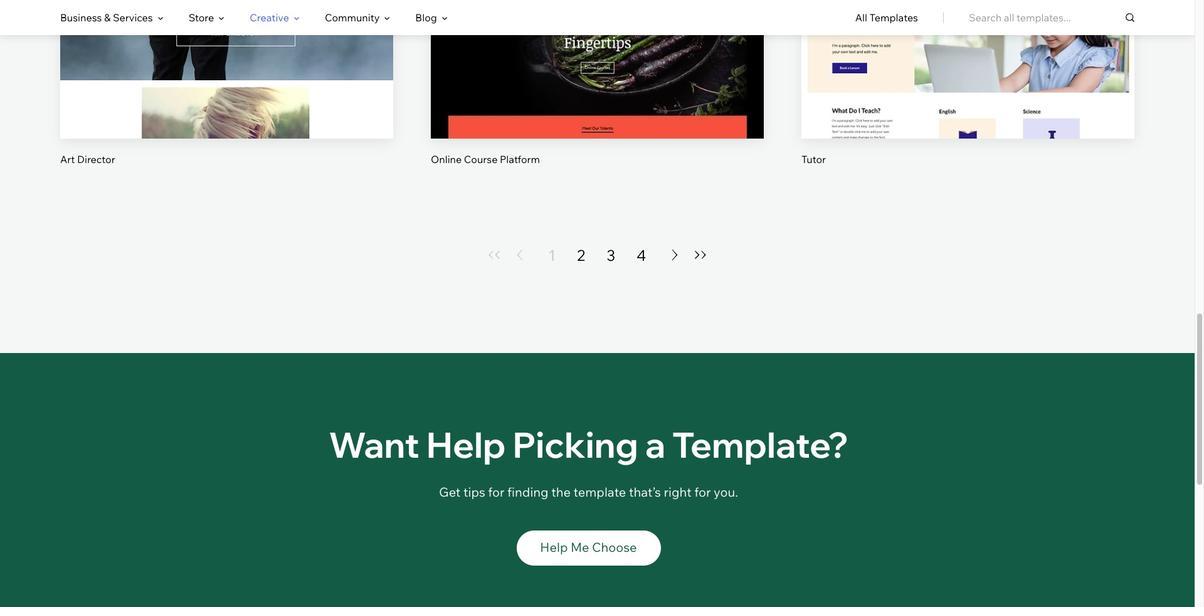 Task type: vqa. For each thing, say whether or not it's contained in the screenshot.
Grow
no



Task type: describe. For each thing, give the bounding box(es) containing it.
help me choose
[[540, 539, 637, 555]]

next page image
[[668, 250, 683, 261]]

2 for from the left
[[695, 484, 711, 500]]

get
[[439, 484, 461, 500]]

video website templates - art director image
[[60, 0, 393, 139]]

art
[[60, 153, 75, 165]]

2
[[577, 246, 585, 265]]

art director group
[[60, 0, 393, 166]]

all templates
[[856, 11, 919, 24]]

a
[[645, 423, 666, 467]]

view button for director
[[197, 54, 257, 84]]

blog
[[416, 11, 437, 24]]

all
[[856, 11, 868, 24]]

view button inside tutor group
[[939, 54, 998, 84]]

help me choose link
[[517, 531, 661, 566]]

1
[[549, 246, 556, 265]]

categories by subject element
[[60, 1, 448, 35]]

4
[[637, 246, 647, 265]]

store
[[189, 11, 214, 24]]

view inside tutor group
[[957, 62, 980, 75]]

choose
[[592, 539, 637, 555]]

director
[[77, 153, 115, 165]]

Search search field
[[969, 0, 1135, 35]]

video website templates - online course platform image
[[431, 0, 764, 139]]

creative
[[250, 11, 289, 24]]

templates
[[870, 11, 919, 24]]

business
[[60, 11, 102, 24]]

community
[[325, 11, 380, 24]]

3 link
[[607, 245, 616, 265]]

art director
[[60, 153, 115, 165]]

services
[[113, 11, 153, 24]]

the
[[552, 484, 571, 500]]

all templates link
[[856, 1, 919, 35]]



Task type: locate. For each thing, give the bounding box(es) containing it.
template?
[[672, 423, 849, 467]]

for left you.
[[695, 484, 711, 500]]

0 horizontal spatial for
[[488, 484, 505, 500]]

help left me at the left bottom of page
[[540, 539, 568, 555]]

view inside art director group
[[215, 62, 238, 75]]

want
[[329, 423, 420, 467]]

get tips for finding the template that's right for you.
[[439, 484, 738, 500]]

2 horizontal spatial view
[[957, 62, 980, 75]]

None search field
[[969, 0, 1135, 35]]

tutor
[[802, 153, 826, 165]]

categories. use the left and right arrow keys to navigate the menu element
[[0, 0, 1195, 35]]

want help picking a template?
[[329, 423, 849, 467]]

view button inside art director group
[[197, 54, 257, 84]]

for
[[488, 484, 505, 500], [695, 484, 711, 500]]

view for course
[[586, 62, 609, 75]]

1 horizontal spatial help
[[540, 539, 568, 555]]

2 view button from the left
[[568, 54, 627, 84]]

tips
[[464, 484, 486, 500]]

last page image
[[694, 251, 709, 259]]

3
[[607, 246, 616, 265]]

finding
[[508, 484, 549, 500]]

view button
[[197, 54, 257, 84], [568, 54, 627, 84], [939, 54, 998, 84]]

0 horizontal spatial view
[[215, 62, 238, 75]]

&
[[104, 11, 111, 24]]

online course platform group
[[431, 0, 764, 166]]

4 link
[[637, 245, 647, 265]]

online course platform
[[431, 153, 540, 165]]

tutor group
[[802, 0, 1135, 166]]

video website templates - tutor image
[[802, 0, 1135, 139]]

1 horizontal spatial view button
[[568, 54, 627, 84]]

0 horizontal spatial help
[[426, 423, 506, 467]]

1 horizontal spatial view
[[586, 62, 609, 75]]

view for director
[[215, 62, 238, 75]]

2 horizontal spatial view button
[[939, 54, 998, 84]]

view
[[215, 62, 238, 75], [586, 62, 609, 75], [957, 62, 980, 75]]

1 vertical spatial help
[[540, 539, 568, 555]]

3 view button from the left
[[939, 54, 998, 84]]

1 view button from the left
[[197, 54, 257, 84]]

you.
[[714, 484, 738, 500]]

0 horizontal spatial view button
[[197, 54, 257, 84]]

2 view from the left
[[586, 62, 609, 75]]

2 link
[[577, 245, 585, 265]]

help up tips
[[426, 423, 506, 467]]

business & services
[[60, 11, 153, 24]]

view button inside online course platform group
[[568, 54, 627, 84]]

platform
[[500, 153, 540, 165]]

1 view from the left
[[215, 62, 238, 75]]

1 for from the left
[[488, 484, 505, 500]]

view button for course
[[568, 54, 627, 84]]

picking
[[513, 423, 639, 467]]

help
[[426, 423, 506, 467], [540, 539, 568, 555]]

course
[[464, 153, 498, 165]]

me
[[571, 539, 590, 555]]

for right tips
[[488, 484, 505, 500]]

1 horizontal spatial for
[[695, 484, 711, 500]]

that's
[[629, 484, 661, 500]]

right
[[664, 484, 692, 500]]

view inside online course platform group
[[586, 62, 609, 75]]

0 vertical spatial help
[[426, 423, 506, 467]]

3 view from the left
[[957, 62, 980, 75]]

online
[[431, 153, 462, 165]]

template
[[574, 484, 626, 500]]



